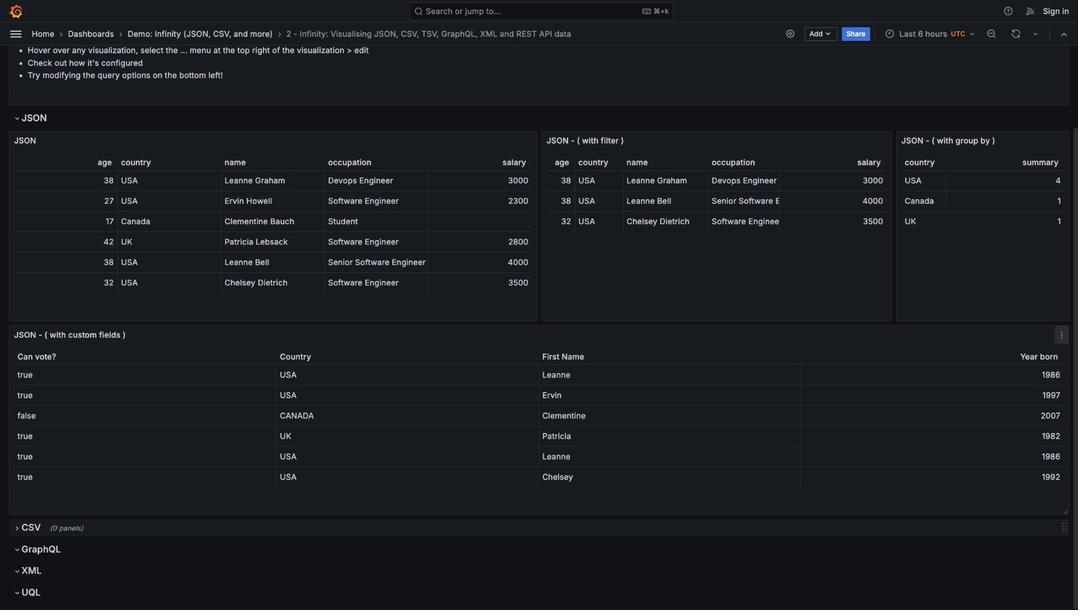Task type: describe. For each thing, give the bounding box(es) containing it.
auto refresh turned off. choose refresh time interval image
[[1031, 29, 1040, 38]]

news image
[[1026, 6, 1036, 16]]

menu for panel with title json - ( with custom fields ) image
[[1057, 330, 1066, 340]]

open menu image
[[9, 27, 23, 41]]

dashboard settings image
[[785, 29, 796, 39]]

refresh dashboard image
[[1011, 29, 1022, 39]]

zoom out time range image
[[987, 29, 997, 39]]

delete row image
[[117, 524, 127, 533]]



Task type: locate. For each thing, give the bounding box(es) containing it.
help image
[[1003, 6, 1014, 16]]

cell
[[14, 171, 118, 191], [118, 171, 221, 191], [221, 171, 325, 191], [325, 171, 428, 191], [428, 171, 532, 191], [547, 171, 575, 191], [575, 171, 623, 191], [623, 171, 709, 191], [709, 171, 780, 191], [780, 171, 887, 191], [902, 171, 946, 191], [946, 171, 1065, 191], [14, 191, 118, 211], [118, 191, 221, 211], [221, 191, 325, 211], [325, 191, 428, 211], [428, 191, 532, 211], [547, 191, 575, 211], [575, 191, 623, 211], [623, 191, 709, 211], [709, 191, 780, 211], [780, 191, 887, 211], [902, 191, 946, 211], [946, 191, 1065, 211], [14, 212, 118, 232], [118, 212, 221, 232], [221, 212, 325, 232], [325, 212, 428, 232], [428, 212, 532, 232], [547, 212, 575, 232], [575, 212, 623, 232], [623, 212, 709, 232], [709, 212, 780, 232], [780, 212, 887, 232], [902, 212, 946, 232], [946, 212, 1065, 232], [14, 232, 118, 252], [118, 232, 221, 252], [221, 232, 325, 252], [325, 232, 428, 252], [428, 232, 532, 252], [14, 253, 118, 272], [118, 253, 221, 272], [221, 253, 325, 272], [325, 253, 428, 272], [428, 253, 532, 272], [14, 273, 118, 293], [118, 273, 221, 293], [221, 273, 325, 293], [325, 273, 428, 293], [428, 273, 532, 293], [14, 365, 277, 385], [277, 365, 539, 385], [539, 365, 802, 385], [802, 365, 1064, 385], [14, 385, 277, 405], [277, 385, 539, 405], [539, 385, 802, 405], [802, 385, 1064, 405], [14, 406, 277, 426], [277, 406, 539, 426], [539, 406, 802, 426], [802, 406, 1064, 426], [14, 426, 277, 446], [277, 426, 539, 446], [539, 426, 802, 446], [802, 426, 1064, 446], [14, 447, 277, 467], [277, 447, 539, 467], [539, 447, 802, 467], [802, 447, 1064, 467], [14, 467, 277, 487], [277, 467, 539, 487], [539, 467, 802, 487], [802, 467, 1064, 487]]

row
[[14, 171, 532, 191], [547, 171, 887, 191], [902, 171, 1065, 191], [14, 191, 532, 212], [547, 191, 887, 212], [902, 191, 1065, 212], [14, 212, 532, 232], [547, 212, 887, 232], [902, 212, 1065, 232], [14, 232, 532, 253], [14, 253, 532, 273], [14, 273, 532, 293], [14, 365, 1064, 385], [14, 385, 1064, 406], [14, 406, 1064, 426], [14, 426, 1064, 447], [14, 447, 1064, 467], [14, 467, 1064, 488]]

table header row
[[14, 154, 532, 170], [547, 154, 887, 170], [902, 154, 1065, 170], [14, 349, 1064, 365]]

row options image
[[96, 524, 105, 533]]

grafana image
[[9, 4, 23, 18]]



